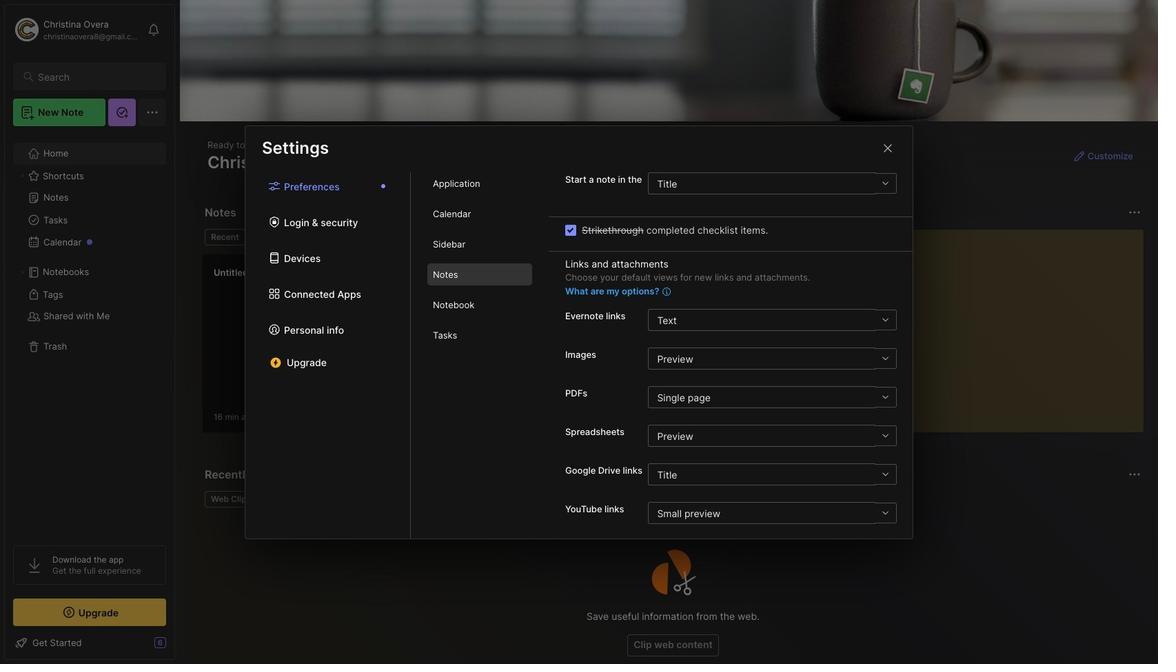 Task type: locate. For each thing, give the bounding box(es) containing it.
Start writing… text field
[[854, 230, 1144, 421]]

none search field inside main element
[[38, 68, 154, 85]]

Search text field
[[38, 70, 154, 83]]

tab
[[428, 172, 533, 195], [428, 203, 533, 225], [205, 229, 245, 246], [251, 229, 307, 246], [428, 233, 533, 255], [428, 264, 533, 286], [428, 294, 533, 316], [428, 324, 533, 346], [205, 491, 258, 508]]

close image
[[880, 140, 897, 156]]

Start a new note in the body or title. field
[[649, 172, 897, 195]]

expand notebooks image
[[18, 268, 26, 277]]

Select30 checkbox
[[566, 225, 577, 236]]

tab list
[[246, 172, 411, 538], [411, 172, 549, 538], [205, 229, 820, 246]]

Choose default view option for PDFs field
[[649, 386, 897, 408]]

tree
[[5, 135, 175, 533]]

None search field
[[38, 68, 154, 85]]

Choose default view option for Evernote links field
[[649, 309, 897, 331]]

row group
[[202, 254, 699, 441]]



Task type: describe. For each thing, give the bounding box(es) containing it.
Choose default view option for Spreadsheets field
[[649, 425, 897, 447]]

main element
[[0, 0, 179, 664]]

Choose default view option for Images field
[[649, 348, 897, 370]]

Choose default view option for Google Drive links field
[[649, 464, 897, 486]]

Choose default view option for YouTube links field
[[649, 502, 897, 524]]

tree inside main element
[[5, 135, 175, 533]]



Task type: vqa. For each thing, say whether or not it's contained in the screenshot.
the left 'Shared with Me'
no



